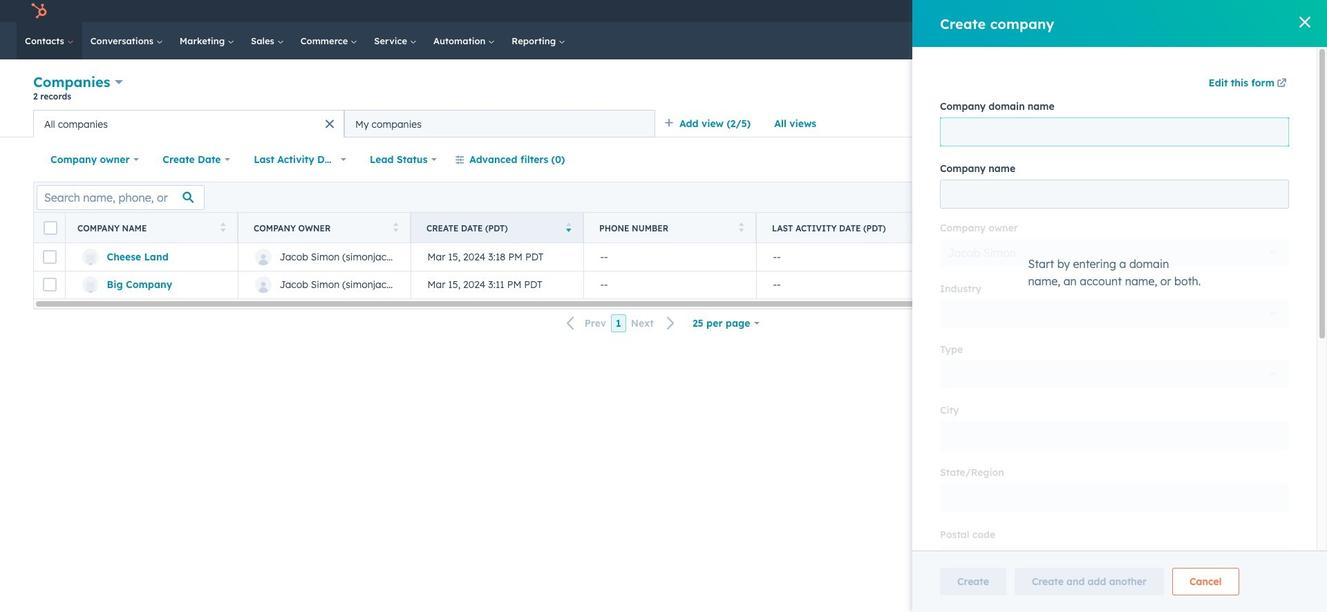 Task type: vqa. For each thing, say whether or not it's contained in the screenshot.
Pagination navigation
yes



Task type: describe. For each thing, give the bounding box(es) containing it.
4 press to sort. element from the left
[[911, 222, 917, 234]]

descending sort. press to sort ascending. element
[[566, 222, 571, 234]]

Search name, phone, or domain search field
[[37, 185, 205, 210]]

1 press to sort. element from the left
[[220, 222, 225, 234]]

2 press to sort. element from the left
[[393, 222, 398, 234]]

pagination navigation
[[558, 314, 684, 333]]

3 press to sort. element from the left
[[739, 222, 744, 234]]

Search HubSpot search field
[[1133, 29, 1279, 53]]

marketplaces image
[[1124, 6, 1136, 19]]

2 press to sort. image from the left
[[911, 222, 917, 232]]

descending sort. press to sort ascending. image
[[566, 222, 571, 232]]



Task type: locate. For each thing, give the bounding box(es) containing it.
1 horizontal spatial press to sort. image
[[911, 222, 917, 232]]

1 horizontal spatial press to sort. image
[[739, 222, 744, 232]]

press to sort. image for 4th press to sort. element from the right
[[220, 222, 225, 232]]

banner
[[33, 71, 1294, 110]]

jacob simon image
[[1228, 5, 1241, 17]]

press to sort. element
[[220, 222, 225, 234], [393, 222, 398, 234], [739, 222, 744, 234], [911, 222, 917, 234]]

1 press to sort. image from the left
[[393, 222, 398, 232]]

1 press to sort. image from the left
[[220, 222, 225, 232]]

0 horizontal spatial press to sort. image
[[393, 222, 398, 232]]

press to sort. image
[[393, 222, 398, 232], [911, 222, 917, 232]]

0 horizontal spatial press to sort. image
[[220, 222, 225, 232]]

press to sort. image for 2nd press to sort. element from the right
[[739, 222, 744, 232]]

menu
[[1023, 0, 1311, 22]]

2 press to sort. image from the left
[[739, 222, 744, 232]]

press to sort. image
[[220, 222, 225, 232], [739, 222, 744, 232]]



